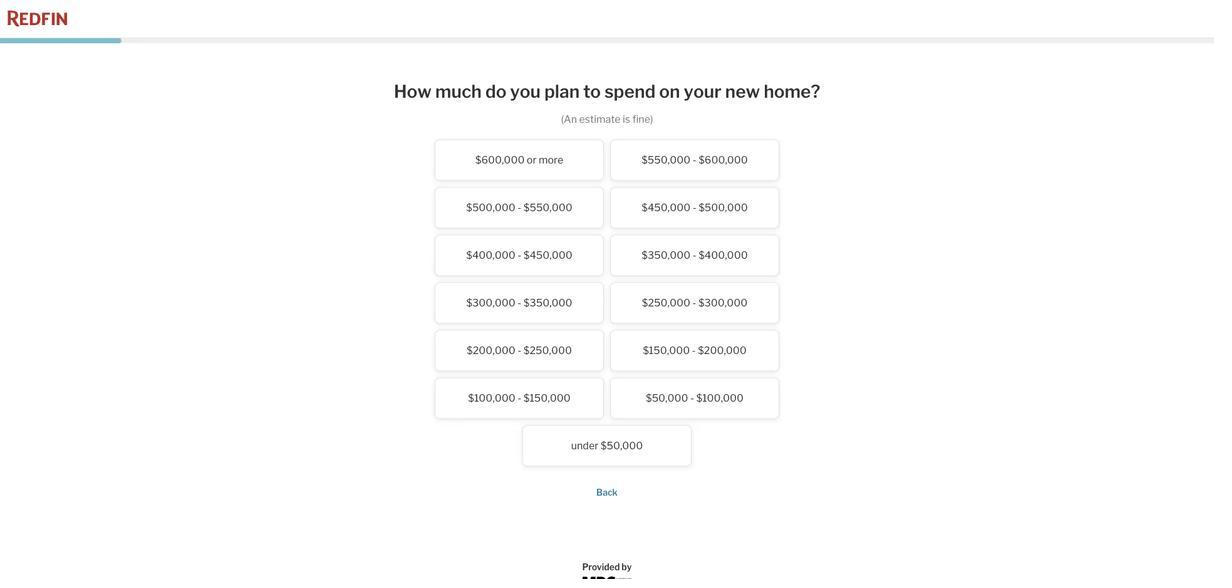 Task type: vqa. For each thing, say whether or not it's contained in the screenshot.
leftmost their
no



Task type: locate. For each thing, give the bounding box(es) containing it.
1 vertical spatial $50,000
[[601, 440, 643, 452]]

2 $400,000 from the left
[[699, 249, 748, 261]]

- for $450,000
[[693, 202, 697, 214]]

$300,000 down $400,000 - $450,000
[[467, 297, 516, 309]]

$250,000 - $300,000
[[642, 297, 748, 309]]

$300,000 up the $150,000 - $200,000
[[699, 297, 748, 309]]

new home?
[[726, 81, 821, 102]]

$450,000
[[642, 202, 691, 214], [524, 249, 573, 261]]

$550,000
[[642, 154, 691, 166], [524, 202, 573, 214]]

1 $200,000 from the left
[[467, 345, 516, 357]]

- for $100,000
[[518, 392, 522, 404]]

0 horizontal spatial $600,000
[[476, 154, 525, 166]]

1 horizontal spatial $200,000
[[698, 345, 747, 357]]

1 horizontal spatial $400,000
[[699, 249, 748, 261]]

$100,000
[[468, 392, 516, 404], [697, 392, 744, 404]]

$600,000 left or
[[476, 154, 525, 166]]

1 $500,000 from the left
[[467, 202, 516, 214]]

1 horizontal spatial $600,000
[[699, 154, 748, 166]]

- down $200,000 - $250,000
[[518, 392, 522, 404]]

0 horizontal spatial $200,000
[[467, 345, 516, 357]]

how
[[394, 81, 432, 102]]

1 horizontal spatial $150,000
[[643, 345, 690, 357]]

1 horizontal spatial $300,000
[[699, 297, 748, 309]]

$50,000 down the $150,000 - $200,000
[[646, 392, 689, 404]]

$150,000 - $200,000
[[643, 345, 747, 357]]

- up $450,000 - $500,000
[[693, 154, 697, 166]]

0 horizontal spatial $100,000
[[468, 392, 516, 404]]

1 $400,000 from the left
[[467, 249, 516, 261]]

$50,000 right "under"
[[601, 440, 643, 452]]

0 horizontal spatial $150,000
[[524, 392, 571, 404]]

$200,000 - $250,000
[[467, 345, 572, 357]]

- up $350,000 - $400,000
[[693, 202, 697, 214]]

$450,000 up $350,000 - $400,000
[[642, 202, 691, 214]]

0 vertical spatial $550,000
[[642, 154, 691, 166]]

$150,000
[[643, 345, 690, 357], [524, 392, 571, 404]]

$300,000
[[467, 297, 516, 309], [699, 297, 748, 309]]

- up $300,000 - $350,000
[[518, 249, 522, 261]]

1 vertical spatial $250,000
[[524, 345, 572, 357]]

1 horizontal spatial $450,000
[[642, 202, 691, 214]]

1 $100,000 from the left
[[468, 392, 516, 404]]

- for $350,000
[[693, 249, 697, 261]]

- up $50,000 - $100,000
[[692, 345, 696, 357]]

how much do you plan to spend on your new home?
[[394, 81, 821, 102]]

$200,000 up $100,000 - $150,000
[[467, 345, 516, 357]]

$350,000 down $450,000 - $500,000
[[642, 249, 691, 261]]

0 horizontal spatial $400,000
[[467, 249, 516, 261]]

0 horizontal spatial $550,000
[[524, 202, 573, 214]]

0 vertical spatial $350,000
[[642, 249, 691, 261]]

$50,000
[[646, 392, 689, 404], [601, 440, 643, 452]]

$200,000
[[467, 345, 516, 357], [698, 345, 747, 357]]

0 horizontal spatial $50,000
[[601, 440, 643, 452]]

$250,000
[[642, 297, 691, 309], [524, 345, 572, 357]]

1 vertical spatial $450,000
[[524, 249, 573, 261]]

$400,000 up $250,000 - $300,000
[[699, 249, 748, 261]]

$500,000
[[467, 202, 516, 214], [699, 202, 748, 214]]

$400,000
[[467, 249, 516, 261], [699, 249, 748, 261]]

1 horizontal spatial $100,000
[[697, 392, 744, 404]]

$350,000 up $200,000 - $250,000
[[524, 297, 573, 309]]

$550,000 down is fine) at the right top
[[642, 154, 691, 166]]

provided by
[[583, 562, 632, 572]]

0 horizontal spatial $350,000
[[524, 297, 573, 309]]

$100,000 down $200,000 - $250,000
[[468, 392, 516, 404]]

by
[[622, 562, 632, 572]]

2 $100,000 from the left
[[697, 392, 744, 404]]

$150,000 down $200,000 - $250,000
[[524, 392, 571, 404]]

0 horizontal spatial $500,000
[[467, 202, 516, 214]]

$400,000 down $500,000 - $550,000 in the top of the page
[[467, 249, 516, 261]]

$550,000 down more
[[524, 202, 573, 214]]

1 $300,000 from the left
[[467, 297, 516, 309]]

1 horizontal spatial $50,000
[[646, 392, 689, 404]]

spend
[[605, 81, 656, 102]]

0 horizontal spatial $300,000
[[467, 297, 516, 309]]

$500,000 up $350,000 - $400,000
[[699, 202, 748, 214]]

1 horizontal spatial $550,000
[[642, 154, 691, 166]]

provided
[[583, 562, 620, 572]]

- up $200,000 - $250,000
[[518, 297, 522, 309]]

1 vertical spatial $150,000
[[524, 392, 571, 404]]

mortgage research center image
[[583, 577, 632, 579]]

$100,000 down the $150,000 - $200,000
[[697, 392, 744, 404]]

2 $300,000 from the left
[[699, 297, 748, 309]]

- down the $150,000 - $200,000
[[691, 392, 695, 404]]

$250,000 down $300,000 - $350,000
[[524, 345, 572, 357]]

$450,000 up $300,000 - $350,000
[[524, 249, 573, 261]]

$600,000
[[476, 154, 525, 166], [699, 154, 748, 166]]

1 horizontal spatial $500,000
[[699, 202, 748, 214]]

0 horizontal spatial $450,000
[[524, 249, 573, 261]]

$100,000 - $150,000
[[468, 392, 571, 404]]

or
[[527, 154, 537, 166]]

$150,000 up $50,000 - $100,000
[[643, 345, 690, 357]]

-
[[693, 154, 697, 166], [518, 202, 522, 214], [693, 202, 697, 214], [518, 249, 522, 261], [693, 249, 697, 261], [518, 297, 522, 309], [693, 297, 697, 309], [518, 345, 522, 357], [692, 345, 696, 357], [518, 392, 522, 404], [691, 392, 695, 404]]

do
[[486, 81, 507, 102]]

$600,000 up $450,000 - $500,000
[[699, 154, 748, 166]]

$500,000 up $400,000 - $450,000
[[467, 202, 516, 214]]

your
[[684, 81, 722, 102]]

0 horizontal spatial $250,000
[[524, 345, 572, 357]]

$250,000 down $350,000 - $400,000
[[642, 297, 691, 309]]

- up the $150,000 - $200,000
[[693, 297, 697, 309]]

- down $300,000 - $350,000
[[518, 345, 522, 357]]

$200,000 down $250,000 - $300,000
[[698, 345, 747, 357]]

more
[[539, 154, 564, 166]]

1 horizontal spatial $250,000
[[642, 297, 691, 309]]

- for $550,000
[[693, 154, 697, 166]]

- down $450,000 - $500,000
[[693, 249, 697, 261]]

1 $600,000 from the left
[[476, 154, 525, 166]]

0 vertical spatial $250,000
[[642, 297, 691, 309]]

$350,000
[[642, 249, 691, 261], [524, 297, 573, 309]]

- down $600,000 or more
[[518, 202, 522, 214]]



Task type: describe. For each thing, give the bounding box(es) containing it.
$500,000 - $550,000
[[467, 202, 573, 214]]

how much do you plan to spend on your new home? option group
[[357, 140, 858, 473]]

to
[[584, 81, 601, 102]]

under
[[571, 440, 599, 452]]

under $50,000
[[571, 440, 643, 452]]

$600,000 or more
[[476, 154, 564, 166]]

$300,000 - $350,000
[[467, 297, 573, 309]]

$400,000 - $450,000
[[467, 249, 573, 261]]

$550,000 - $600,000
[[642, 154, 748, 166]]

0 vertical spatial $450,000
[[642, 202, 691, 214]]

- for $50,000
[[691, 392, 695, 404]]

2 $600,000 from the left
[[699, 154, 748, 166]]

$50,000 - $100,000
[[646, 392, 744, 404]]

- for $500,000
[[518, 202, 522, 214]]

2 $200,000 from the left
[[698, 345, 747, 357]]

on
[[660, 81, 681, 102]]

- for $300,000
[[518, 297, 522, 309]]

estimate
[[580, 113, 621, 125]]

back button
[[597, 487, 618, 498]]

back
[[597, 487, 618, 498]]

$350,000 - $400,000
[[642, 249, 748, 261]]

$450,000 - $500,000
[[642, 202, 748, 214]]

- for $400,000
[[518, 249, 522, 261]]

1 horizontal spatial $350,000
[[642, 249, 691, 261]]

plan
[[545, 81, 580, 102]]

0 vertical spatial $50,000
[[646, 392, 689, 404]]

2 $500,000 from the left
[[699, 202, 748, 214]]

- for $250,000
[[693, 297, 697, 309]]

you
[[510, 81, 541, 102]]

(an estimate is fine)
[[561, 113, 654, 125]]

(an
[[561, 113, 577, 125]]

- for $150,000
[[692, 345, 696, 357]]

1 vertical spatial $350,000
[[524, 297, 573, 309]]

1 vertical spatial $550,000
[[524, 202, 573, 214]]

is fine)
[[623, 113, 654, 125]]

much
[[436, 81, 482, 102]]

0 vertical spatial $150,000
[[643, 345, 690, 357]]

- for $200,000
[[518, 345, 522, 357]]



